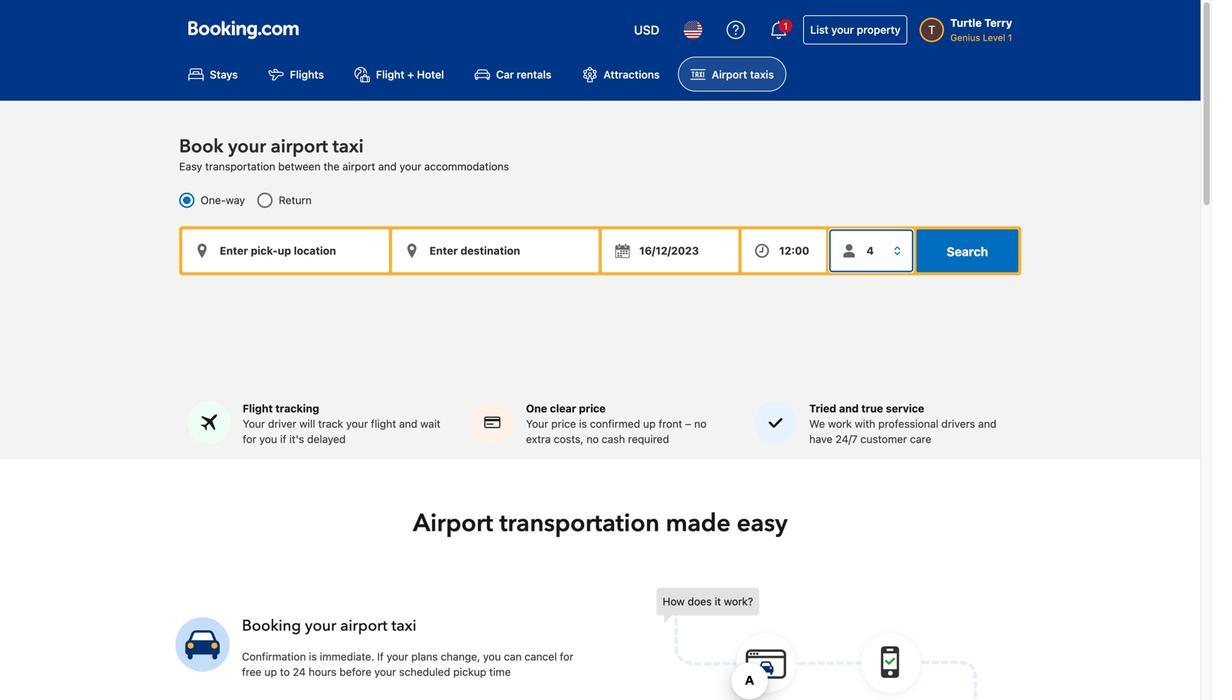 Task type: vqa. For each thing, say whether or not it's contained in the screenshot.
Your Account Menu Schultz Tara Genius Level 1 element
no



Task type: describe. For each thing, give the bounding box(es) containing it.
car rentals link
[[463, 57, 564, 91]]

airport for airport taxis
[[712, 68, 748, 81]]

can
[[504, 651, 522, 663]]

genius
[[951, 32, 981, 43]]

between
[[278, 160, 321, 173]]

we
[[810, 418, 826, 430]]

usd
[[634, 23, 660, 37]]

1 horizontal spatial no
[[695, 418, 707, 430]]

costs,
[[554, 433, 584, 446]]

flights
[[290, 68, 324, 81]]

and inside flight tracking your driver will track your flight and wait for you if it's delayed
[[399, 418, 418, 430]]

+
[[408, 68, 414, 81]]

1 vertical spatial airport
[[343, 160, 376, 173]]

flight + hotel
[[376, 68, 444, 81]]

how
[[663, 595, 685, 608]]

return
[[279, 194, 312, 206]]

list your property link
[[804, 15, 908, 44]]

your right book
[[228, 134, 266, 159]]

time
[[490, 666, 511, 678]]

list
[[811, 23, 829, 36]]

does
[[688, 595, 712, 608]]

flight tracking your driver will track your flight and wait for you if it's delayed
[[243, 402, 441, 446]]

have
[[810, 433, 833, 446]]

0 horizontal spatial booking airport taxi image
[[175, 618, 230, 672]]

to
[[280, 666, 290, 678]]

easy
[[179, 160, 202, 173]]

and up work
[[840, 402, 859, 415]]

for for confirmation is immediate. if your plans change, you can cancel for free up to 24 hours before your scheduled pickup time
[[560, 651, 574, 663]]

usd button
[[625, 11, 669, 48]]

pickup
[[454, 666, 487, 678]]

airport taxis link
[[678, 57, 787, 91]]

up inside one clear price your price is confirmed up front – no extra costs, no cash required
[[643, 418, 656, 430]]

confirmation
[[242, 651, 306, 663]]

one clear price your price is confirmed up front – no extra costs, no cash required
[[526, 402, 707, 446]]

airport for book
[[271, 134, 328, 159]]

1 vertical spatial price
[[552, 418, 576, 430]]

and right "drivers"
[[979, 418, 997, 430]]

care
[[911, 433, 932, 446]]

your down if
[[375, 666, 396, 678]]

free
[[242, 666, 262, 678]]

before
[[340, 666, 372, 678]]

16/12/2023
[[640, 244, 699, 257]]

one
[[526, 402, 548, 415]]

list your property
[[811, 23, 901, 36]]

attractions
[[604, 68, 660, 81]]

your inside flight tracking your driver will track your flight and wait for you if it's delayed
[[243, 418, 265, 430]]

tried and true service we work with professional drivers and have 24/7 customer care
[[810, 402, 997, 446]]

scheduled
[[399, 666, 451, 678]]

12:00
[[780, 244, 810, 257]]

taxi for book
[[333, 134, 364, 159]]

service
[[886, 402, 925, 415]]

made
[[666, 507, 731, 540]]

tried
[[810, 402, 837, 415]]

booking your airport taxi
[[242, 616, 417, 637]]

24/7
[[836, 433, 858, 446]]

it
[[715, 595, 721, 608]]

drivers
[[942, 418, 976, 430]]

front
[[659, 418, 683, 430]]

your right list
[[832, 23, 854, 36]]

up inside confirmation is immediate. if your plans change, you can cancel for free up to 24 hours before your scheduled pickup time
[[265, 666, 277, 678]]

Enter destination text field
[[392, 229, 599, 272]]

–
[[686, 418, 692, 430]]

cash
[[602, 433, 625, 446]]

24
[[293, 666, 306, 678]]

will
[[299, 418, 315, 430]]

work?
[[724, 595, 754, 608]]

your inside one clear price your price is confirmed up front – no extra costs, no cash required
[[526, 418, 549, 430]]

the
[[324, 160, 340, 173]]

your inside flight tracking your driver will track your flight and wait for you if it's delayed
[[346, 418, 368, 430]]

flights link
[[256, 57, 336, 91]]

transportation inside book your airport taxi easy transportation between the airport and your accommodations
[[205, 160, 275, 173]]

1 horizontal spatial transportation
[[500, 507, 660, 540]]

airport for booking
[[340, 616, 388, 637]]

terry
[[985, 16, 1013, 29]]

it's
[[289, 433, 304, 446]]

search
[[947, 244, 989, 259]]

accommodations
[[424, 160, 509, 173]]

immediate.
[[320, 651, 375, 663]]



Task type: locate. For each thing, give the bounding box(es) containing it.
cancel
[[525, 651, 557, 663]]

how does it work?
[[663, 595, 754, 608]]

16/12/2023 button
[[602, 229, 739, 272]]

change,
[[441, 651, 480, 663]]

taxi up "the"
[[333, 134, 364, 159]]

flight left +
[[376, 68, 405, 81]]

1 inside button
[[784, 21, 788, 31]]

0 horizontal spatial you
[[259, 433, 277, 446]]

work
[[828, 418, 852, 430]]

your down one
[[526, 418, 549, 430]]

flight
[[371, 418, 396, 430]]

wait
[[421, 418, 441, 430]]

2 vertical spatial airport
[[340, 616, 388, 637]]

booking
[[242, 616, 301, 637]]

airport up if
[[340, 616, 388, 637]]

0 vertical spatial 1
[[784, 21, 788, 31]]

book your airport taxi easy transportation between the airport and your accommodations
[[179, 134, 509, 173]]

0 vertical spatial you
[[259, 433, 277, 446]]

no
[[695, 418, 707, 430], [587, 433, 599, 446]]

one-
[[201, 194, 226, 206]]

up
[[643, 418, 656, 430], [265, 666, 277, 678]]

search button
[[917, 229, 1019, 272]]

extra
[[526, 433, 551, 446]]

clear
[[550, 402, 577, 415]]

is
[[579, 418, 587, 430], [309, 651, 317, 663]]

1 vertical spatial 1
[[1009, 32, 1013, 43]]

car rentals
[[496, 68, 552, 81]]

you left if
[[259, 433, 277, 446]]

your right the track
[[346, 418, 368, 430]]

your up the immediate.
[[305, 616, 337, 637]]

for for flight tracking your driver will track your flight and wait for you if it's delayed
[[243, 433, 257, 446]]

airport for airport transportation made easy
[[413, 507, 493, 540]]

0 vertical spatial up
[[643, 418, 656, 430]]

easy
[[737, 507, 788, 540]]

1 horizontal spatial your
[[526, 418, 549, 430]]

you
[[259, 433, 277, 446], [483, 651, 501, 663]]

0 horizontal spatial no
[[587, 433, 599, 446]]

0 horizontal spatial up
[[265, 666, 277, 678]]

with
[[855, 418, 876, 430]]

is inside one clear price your price is confirmed up front – no extra costs, no cash required
[[579, 418, 587, 430]]

1 vertical spatial for
[[560, 651, 574, 663]]

is inside confirmation is immediate. if your plans change, you can cancel for free up to 24 hours before your scheduled pickup time
[[309, 651, 317, 663]]

flight inside flight tracking your driver will track your flight and wait for you if it's delayed
[[243, 402, 273, 415]]

your left accommodations
[[400, 160, 422, 173]]

airport inside airport taxis link
[[712, 68, 748, 81]]

0 vertical spatial is
[[579, 418, 587, 430]]

hours
[[309, 666, 337, 678]]

tracking
[[276, 402, 319, 415]]

confirmed
[[590, 418, 641, 430]]

property
[[857, 23, 901, 36]]

is up hours
[[309, 651, 317, 663]]

0 horizontal spatial is
[[309, 651, 317, 663]]

book
[[179, 134, 224, 159]]

stays
[[210, 68, 238, 81]]

1 horizontal spatial for
[[560, 651, 574, 663]]

flight + hotel link
[[343, 57, 457, 91]]

plans
[[412, 651, 438, 663]]

Enter pick-up location text field
[[182, 229, 389, 272]]

your
[[243, 418, 265, 430], [526, 418, 549, 430]]

delayed
[[307, 433, 346, 446]]

airport right "the"
[[343, 160, 376, 173]]

flight for flight + hotel
[[376, 68, 405, 81]]

1 vertical spatial flight
[[243, 402, 273, 415]]

0 horizontal spatial for
[[243, 433, 257, 446]]

flight for flight tracking your driver will track your flight and wait for you if it's delayed
[[243, 402, 273, 415]]

you up time
[[483, 651, 501, 663]]

0 horizontal spatial price
[[552, 418, 576, 430]]

no right –
[[695, 418, 707, 430]]

0 horizontal spatial flight
[[243, 402, 273, 415]]

1 vertical spatial airport
[[413, 507, 493, 540]]

customer
[[861, 433, 908, 446]]

rentals
[[517, 68, 552, 81]]

booking.com online hotel reservations image
[[188, 21, 299, 39]]

turtle
[[951, 16, 982, 29]]

taxi for booking
[[392, 616, 417, 637]]

1 horizontal spatial airport
[[712, 68, 748, 81]]

required
[[628, 433, 670, 446]]

0 horizontal spatial airport
[[413, 507, 493, 540]]

you inside confirmation is immediate. if your plans change, you can cancel for free up to 24 hours before your scheduled pickup time
[[483, 651, 501, 663]]

price down clear
[[552, 418, 576, 430]]

your left "driver"
[[243, 418, 265, 430]]

0 vertical spatial price
[[579, 402, 606, 415]]

airport
[[271, 134, 328, 159], [343, 160, 376, 173], [340, 616, 388, 637]]

1 horizontal spatial up
[[643, 418, 656, 430]]

taxi inside book your airport taxi easy transportation between the airport and your accommodations
[[333, 134, 364, 159]]

for inside flight tracking your driver will track your flight and wait for you if it's delayed
[[243, 433, 257, 446]]

hotel
[[417, 68, 444, 81]]

you inside flight tracking your driver will track your flight and wait for you if it's delayed
[[259, 433, 277, 446]]

1 horizontal spatial booking airport taxi image
[[657, 588, 979, 700]]

1
[[784, 21, 788, 31], [1009, 32, 1013, 43]]

flight up "driver"
[[243, 402, 273, 415]]

1 vertical spatial no
[[587, 433, 599, 446]]

0 horizontal spatial transportation
[[205, 160, 275, 173]]

airport transportation made easy
[[413, 507, 788, 540]]

professional
[[879, 418, 939, 430]]

0 vertical spatial flight
[[376, 68, 405, 81]]

up up required
[[643, 418, 656, 430]]

turtle terry genius level 1
[[951, 16, 1013, 43]]

flight
[[376, 68, 405, 81], [243, 402, 273, 415]]

1 horizontal spatial flight
[[376, 68, 405, 81]]

your
[[832, 23, 854, 36], [228, 134, 266, 159], [400, 160, 422, 173], [346, 418, 368, 430], [305, 616, 337, 637], [387, 651, 409, 663], [375, 666, 396, 678]]

2 your from the left
[[526, 418, 549, 430]]

track
[[318, 418, 343, 430]]

true
[[862, 402, 884, 415]]

price up confirmed
[[579, 402, 606, 415]]

and right "the"
[[378, 160, 397, 173]]

1 your from the left
[[243, 418, 265, 430]]

0 vertical spatial airport
[[271, 134, 328, 159]]

1 horizontal spatial 1
[[1009, 32, 1013, 43]]

taxi up plans
[[392, 616, 417, 637]]

taxi
[[333, 134, 364, 159], [392, 616, 417, 637]]

0 horizontal spatial your
[[243, 418, 265, 430]]

for left if
[[243, 433, 257, 446]]

1 horizontal spatial taxi
[[392, 616, 417, 637]]

airport taxis
[[712, 68, 774, 81]]

no left cash
[[587, 433, 599, 446]]

12:00 button
[[742, 229, 827, 272]]

if
[[377, 651, 384, 663]]

0 vertical spatial transportation
[[205, 160, 275, 173]]

1 left list
[[784, 21, 788, 31]]

driver
[[268, 418, 297, 430]]

taxis
[[750, 68, 774, 81]]

car
[[496, 68, 514, 81]]

your right if
[[387, 651, 409, 663]]

1 vertical spatial up
[[265, 666, 277, 678]]

1 horizontal spatial is
[[579, 418, 587, 430]]

and left wait
[[399, 418, 418, 430]]

1 right level
[[1009, 32, 1013, 43]]

if
[[280, 433, 287, 446]]

for right the cancel
[[560, 651, 574, 663]]

0 vertical spatial for
[[243, 433, 257, 446]]

for
[[243, 433, 257, 446], [560, 651, 574, 663]]

1 vertical spatial transportation
[[500, 507, 660, 540]]

way
[[226, 194, 245, 206]]

1 vertical spatial taxi
[[392, 616, 417, 637]]

confirmation is immediate. if your plans change, you can cancel for free up to 24 hours before your scheduled pickup time
[[242, 651, 574, 678]]

one-way
[[201, 194, 245, 206]]

1 vertical spatial is
[[309, 651, 317, 663]]

1 vertical spatial you
[[483, 651, 501, 663]]

1 inside "turtle terry genius level 1"
[[1009, 32, 1013, 43]]

1 button
[[761, 11, 798, 48]]

booking airport taxi image
[[657, 588, 979, 700], [175, 618, 230, 672]]

for inside confirmation is immediate. if your plans change, you can cancel for free up to 24 hours before your scheduled pickup time
[[560, 651, 574, 663]]

and inside book your airport taxi easy transportation between the airport and your accommodations
[[378, 160, 397, 173]]

0 horizontal spatial taxi
[[333, 134, 364, 159]]

price
[[579, 402, 606, 415], [552, 418, 576, 430]]

is up costs,
[[579, 418, 587, 430]]

0 vertical spatial no
[[695, 418, 707, 430]]

1 horizontal spatial you
[[483, 651, 501, 663]]

airport up between
[[271, 134, 328, 159]]

attractions link
[[570, 57, 672, 91]]

0 vertical spatial airport
[[712, 68, 748, 81]]

0 horizontal spatial 1
[[784, 21, 788, 31]]

up left to
[[265, 666, 277, 678]]

1 horizontal spatial price
[[579, 402, 606, 415]]

transportation
[[205, 160, 275, 173], [500, 507, 660, 540]]

0 vertical spatial taxi
[[333, 134, 364, 159]]

level
[[983, 32, 1006, 43]]



